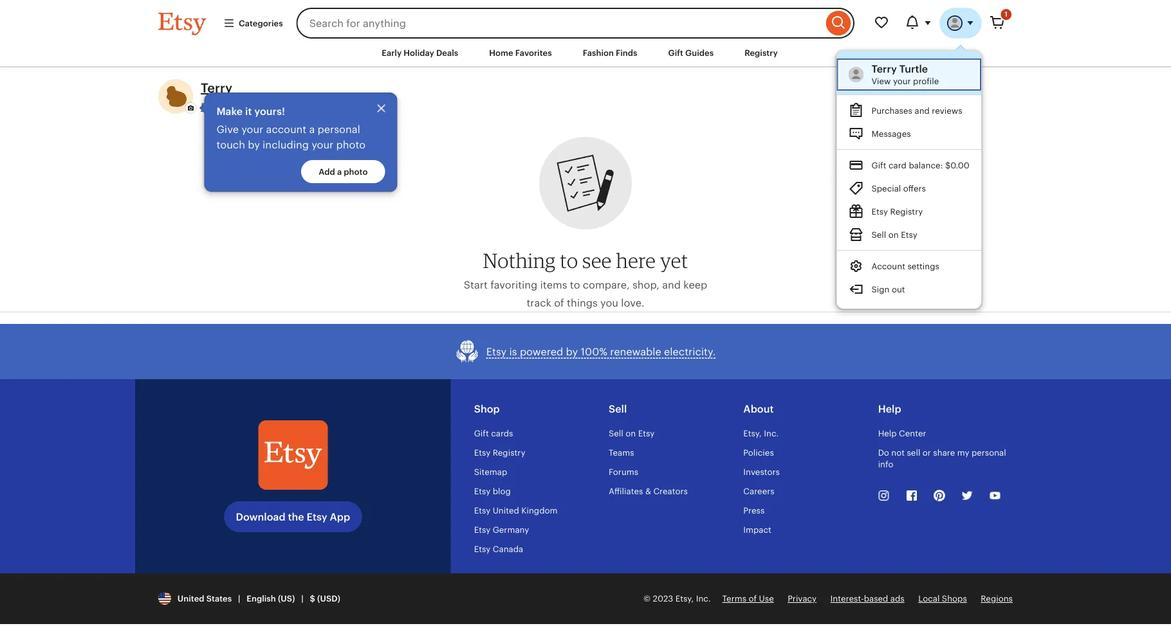 Task type: locate. For each thing, give the bounding box(es) containing it.
photo right add
[[344, 167, 368, 177]]

1 horizontal spatial about
[[744, 404, 774, 415]]

terry turtle's avatar image
[[947, 15, 963, 31], [849, 67, 864, 82]]

about up etsy, inc.
[[744, 404, 774, 415]]

teams link
[[609, 448, 634, 458]]

home
[[489, 48, 513, 58]]

etsy registry link down offers
[[837, 200, 982, 223]]

0 vertical spatial by
[[248, 139, 260, 151]]

local shops
[[919, 595, 967, 604]]

terry turtle's avatar image left 1 link
[[947, 15, 963, 31]]

1 vertical spatial terry
[[201, 81, 232, 96]]

of inside nothing to see here yet start favoriting items to compare, shop, and keep track of things you love.
[[554, 297, 564, 309]]

info
[[878, 460, 894, 470]]

etsy, up policies "link"
[[744, 429, 762, 439]]

0 horizontal spatial |
[[238, 595, 240, 604]]

1 horizontal spatial terry turtle's avatar image
[[947, 15, 963, 31]]

on up account
[[889, 230, 899, 240]]

0 horizontal spatial $
[[310, 595, 315, 604]]

my
[[958, 448, 970, 458]]

1 vertical spatial personal
[[972, 448, 1006, 458]]

1 vertical spatial your
[[241, 124, 263, 135]]

a inside button
[[337, 167, 342, 177]]

canada
[[493, 545, 523, 555]]

1 horizontal spatial etsy registry
[[872, 207, 923, 217]]

registry inside 'terry turtle' banner
[[891, 207, 923, 217]]

by inside 'button'
[[566, 346, 578, 358]]

a right add
[[337, 167, 342, 177]]

special offers link
[[837, 177, 982, 200]]

0 vertical spatial etsy registry link
[[837, 200, 982, 223]]

1 horizontal spatial etsy registry link
[[837, 200, 982, 223]]

0 vertical spatial and
[[915, 106, 930, 116]]

gift cards
[[474, 429, 513, 439]]

1 vertical spatial photo
[[344, 167, 368, 177]]

gift cards link
[[474, 429, 513, 439]]

1 vertical spatial etsy,
[[676, 595, 694, 604]]

balance:
[[909, 161, 943, 171]]

fashion
[[583, 48, 614, 58]]

card
[[889, 161, 907, 171]]

1 horizontal spatial inc.
[[764, 429, 779, 439]]

1 vertical spatial by
[[566, 346, 578, 358]]

0 horizontal spatial united
[[178, 595, 204, 604]]

gift left card
[[872, 161, 887, 171]]

add a photo button
[[301, 160, 385, 184]]

account
[[266, 124, 307, 135]]

2 vertical spatial your
[[312, 139, 334, 151]]

0 vertical spatial sell on etsy
[[872, 230, 918, 240]]

registry down the special offers link
[[891, 207, 923, 217]]

sell on etsy link up account settings link
[[837, 223, 982, 247]]

1 horizontal spatial by
[[566, 346, 578, 358]]

etsy registry down special offers
[[872, 207, 923, 217]]

1 vertical spatial sell on etsy link
[[609, 429, 655, 439]]

etsy left blog at the left bottom
[[474, 487, 491, 497]]

etsy germany link
[[474, 526, 529, 535]]

do
[[878, 448, 889, 458]]

1 horizontal spatial sell on etsy
[[872, 230, 918, 240]]

0 vertical spatial terry turtle's avatar image
[[947, 15, 963, 31]]

kingdom
[[522, 506, 558, 516]]

0 vertical spatial etsy,
[[744, 429, 762, 439]]

(us)
[[278, 595, 295, 604]]

gift left the cards
[[474, 429, 489, 439]]

and left keep
[[662, 279, 681, 291]]

1 horizontal spatial a
[[337, 167, 342, 177]]

|
[[238, 595, 240, 604], [301, 595, 304, 604]]

help up help center link
[[878, 404, 901, 415]]

0 horizontal spatial a
[[309, 124, 315, 135]]

1 vertical spatial etsy registry
[[474, 448, 526, 458]]

finds
[[616, 48, 638, 58]]

interest-
[[831, 595, 864, 604]]

is
[[509, 346, 517, 358]]

tooltip
[[201, 93, 397, 192]]

blog
[[493, 487, 511, 497]]

0 vertical spatial on
[[889, 230, 899, 240]]

use
[[759, 595, 774, 604]]

yet
[[660, 249, 688, 273]]

etsy united kingdom
[[474, 506, 558, 516]]

1 horizontal spatial of
[[749, 595, 757, 604]]

photo inside button
[[344, 167, 368, 177]]

0 horizontal spatial about
[[296, 101, 326, 113]]

0 vertical spatial help
[[878, 404, 901, 415]]

0 vertical spatial personal
[[318, 124, 360, 135]]

1 horizontal spatial registry
[[745, 48, 778, 58]]

help for help center
[[878, 429, 897, 439]]

registry inside menu bar
[[745, 48, 778, 58]]

by left 100%
[[566, 346, 578, 358]]

fashion finds
[[583, 48, 638, 58]]

0 horizontal spatial of
[[554, 297, 564, 309]]

0 horizontal spatial terry
[[201, 81, 232, 96]]

0 horizontal spatial on
[[626, 429, 636, 439]]

terry turtle's avatar image left view
[[849, 67, 864, 82]]

of down items
[[554, 297, 564, 309]]

offers
[[904, 184, 926, 194]]

1 link
[[982, 8, 1013, 39]]

registry link
[[735, 41, 788, 64]]

0 horizontal spatial and
[[662, 279, 681, 291]]

0 vertical spatial terry
[[872, 63, 897, 75]]

gift
[[668, 48, 684, 58], [872, 161, 887, 171], [474, 429, 489, 439]]

1 vertical spatial and
[[662, 279, 681, 291]]

by right touch
[[248, 139, 260, 151]]

1 vertical spatial help
[[878, 429, 897, 439]]

account settings
[[872, 262, 940, 272]]

sign out link
[[837, 278, 982, 301]]

0 horizontal spatial inc.
[[696, 595, 711, 604]]

sell on etsy up account
[[872, 230, 918, 240]]

to left see
[[560, 249, 578, 273]]

2 vertical spatial gift
[[474, 429, 489, 439]]

1 vertical spatial sell on etsy
[[609, 429, 655, 439]]

2 horizontal spatial gift
[[872, 161, 887, 171]]

0 vertical spatial $
[[946, 161, 951, 171]]

0 vertical spatial photo
[[336, 139, 366, 151]]

gift for gift card balance: $ 0.00
[[872, 161, 887, 171]]

us image
[[158, 593, 171, 606]]

give
[[217, 124, 239, 135]]

add
[[319, 167, 335, 177]]

your
[[893, 76, 911, 86], [241, 124, 263, 135], [312, 139, 334, 151]]

0 horizontal spatial personal
[[318, 124, 360, 135]]

0 horizontal spatial terry turtle's avatar image
[[849, 67, 864, 82]]

0 vertical spatial gift
[[668, 48, 684, 58]]

about button
[[296, 101, 326, 113]]

0 horizontal spatial gift
[[474, 429, 489, 439]]

etsy registry
[[872, 207, 923, 217], [474, 448, 526, 458]]

add a photo
[[319, 167, 368, 177]]

about up account
[[296, 101, 326, 113]]

| right states at the bottom left of the page
[[238, 595, 240, 604]]

1 vertical spatial united
[[178, 595, 204, 604]]

etsy down special
[[872, 207, 888, 217]]

1 vertical spatial terry turtle's avatar image
[[849, 67, 864, 82]]

terry for terry about
[[201, 81, 232, 96]]

interest-based ads
[[831, 595, 905, 604]]

help for help
[[878, 404, 901, 415]]

messages
[[872, 129, 911, 139]]

1 help from the top
[[878, 404, 901, 415]]

registry right guides
[[745, 48, 778, 58]]

terry up view
[[872, 63, 897, 75]]

etsy is powered by 100% renewable electricity. button
[[456, 340, 716, 364]]

start
[[464, 279, 488, 291]]

0 vertical spatial sell on etsy link
[[837, 223, 982, 247]]

impact
[[744, 526, 772, 535]]

terry inside terry about
[[201, 81, 232, 96]]

photo inside make it yours! give your account a personal touch by including your photo
[[336, 139, 366, 151]]

1 vertical spatial gift
[[872, 161, 887, 171]]

etsy left is
[[486, 346, 507, 358]]

None search field
[[297, 8, 855, 39]]

investors
[[744, 468, 780, 477]]

sell on etsy
[[872, 230, 918, 240], [609, 429, 655, 439]]

0 vertical spatial sell
[[872, 230, 887, 240]]

terry turtle banner
[[135, 0, 1036, 310]]

1 horizontal spatial sell on etsy link
[[837, 223, 982, 247]]

personal down the about button
[[318, 124, 360, 135]]

and inside 'terry turtle' banner
[[915, 106, 930, 116]]

0 vertical spatial a
[[309, 124, 315, 135]]

local shops link
[[919, 595, 967, 604]]

and
[[915, 106, 930, 116], [662, 279, 681, 291]]

a inside make it yours! give your account a personal touch by including your photo
[[309, 124, 315, 135]]

etsy is powered by 100% renewable electricity.
[[486, 346, 716, 358]]

regions
[[981, 595, 1013, 604]]

your down turtle
[[893, 76, 911, 86]]

0 horizontal spatial by
[[248, 139, 260, 151]]

gift guides link
[[659, 41, 724, 64]]

etsy up account settings link
[[901, 230, 918, 240]]

1 vertical spatial registry
[[891, 207, 923, 217]]

0 horizontal spatial sell on etsy
[[609, 429, 655, 439]]

united right us 'image'
[[178, 595, 204, 604]]

inc. left the terms
[[696, 595, 711, 604]]

germany
[[493, 526, 529, 535]]

terry
[[872, 63, 897, 75], [201, 81, 232, 96]]

sell on etsy link up 'teams' link
[[609, 429, 655, 439]]

sell on etsy up 'teams' link
[[609, 429, 655, 439]]

2 vertical spatial sell
[[609, 429, 624, 439]]

photo up add a photo
[[336, 139, 366, 151]]

terry inside terry turtle view your profile
[[872, 63, 897, 75]]

affiliates & creators
[[609, 487, 688, 497]]

tooltip containing make it yours!
[[201, 93, 397, 192]]

guides
[[686, 48, 714, 58]]

sell inside sell on etsy 'link'
[[872, 230, 887, 240]]

of
[[554, 297, 564, 309], [749, 595, 757, 604]]

1 horizontal spatial gift
[[668, 48, 684, 58]]

messages link
[[837, 122, 982, 145]]

and left reviews
[[915, 106, 930, 116]]

inc. up policies "link"
[[764, 429, 779, 439]]

gift left guides
[[668, 48, 684, 58]]

to up things
[[570, 279, 580, 291]]

etsy registry link down the cards
[[474, 448, 526, 458]]

ads
[[891, 595, 905, 604]]

registry
[[745, 48, 778, 58], [891, 207, 923, 217], [493, 448, 526, 458]]

2 horizontal spatial registry
[[891, 207, 923, 217]]

1 horizontal spatial united
[[493, 506, 519, 516]]

2 horizontal spatial your
[[893, 76, 911, 86]]

etsy, right 2023
[[676, 595, 694, 604]]

$ right balance:
[[946, 161, 951, 171]]

etsy up 'sitemap'
[[474, 448, 491, 458]]

terry turtle view your profile
[[872, 63, 939, 86]]

your down it on the left of page
[[241, 124, 263, 135]]

holiday
[[404, 48, 434, 58]]

nothing to see here yet start favoriting items to compare, shop, and keep track of things you love.
[[464, 249, 708, 309]]

0 vertical spatial your
[[893, 76, 911, 86]]

cards
[[491, 429, 513, 439]]

personal right my
[[972, 448, 1006, 458]]

united down blog at the left bottom
[[493, 506, 519, 516]]

1 horizontal spatial $
[[946, 161, 951, 171]]

menu bar
[[135, 39, 1036, 68]]

do not sell or share my personal info
[[878, 448, 1006, 470]]

purchases
[[872, 106, 913, 116]]

&
[[646, 487, 651, 497]]

0 vertical spatial of
[[554, 297, 564, 309]]

favorites
[[515, 48, 552, 58]]

1 horizontal spatial terry
[[872, 63, 897, 75]]

0.00
[[951, 161, 970, 171]]

app
[[330, 512, 350, 523]]

1 horizontal spatial |
[[301, 595, 304, 604]]

1 vertical spatial a
[[337, 167, 342, 177]]

about inside terry about
[[296, 101, 326, 113]]

and inside nothing to see here yet start favoriting items to compare, shop, and keep track of things you love.
[[662, 279, 681, 291]]

privacy
[[788, 595, 817, 604]]

help center link
[[878, 429, 927, 439]]

2 help from the top
[[878, 429, 897, 439]]

0 vertical spatial etsy registry
[[872, 207, 923, 217]]

on up 'teams' link
[[626, 429, 636, 439]]

0 horizontal spatial etsy registry link
[[474, 448, 526, 458]]

a down the about button
[[309, 124, 315, 135]]

etsy inside 'link'
[[901, 230, 918, 240]]

1 horizontal spatial personal
[[972, 448, 1006, 458]]

home favorites link
[[480, 41, 562, 64]]

account settings link
[[837, 255, 982, 278]]

1 vertical spatial about
[[744, 404, 774, 415]]

0 vertical spatial registry
[[745, 48, 778, 58]]

terry up make
[[201, 81, 232, 96]]

etsy registry inside 'terry turtle' banner
[[872, 207, 923, 217]]

1 vertical spatial on
[[626, 429, 636, 439]]

etsy registry down the cards
[[474, 448, 526, 458]]

of left 'use'
[[749, 595, 757, 604]]

| right (us)
[[301, 595, 304, 604]]

1 vertical spatial of
[[749, 595, 757, 604]]

about
[[296, 101, 326, 113], [744, 404, 774, 415]]

terms
[[723, 595, 747, 604]]

registry down the cards
[[493, 448, 526, 458]]

1 horizontal spatial on
[[889, 230, 899, 240]]

your up add
[[312, 139, 334, 151]]

1 horizontal spatial etsy,
[[744, 429, 762, 439]]

see
[[583, 249, 612, 273]]

$ left "(usd)"
[[310, 595, 315, 604]]

1 horizontal spatial and
[[915, 106, 930, 116]]

2 vertical spatial registry
[[493, 448, 526, 458]]

etsy left canada
[[474, 545, 491, 555]]

yours!
[[254, 106, 285, 117]]

terry button
[[201, 79, 232, 97]]

help up the do
[[878, 429, 897, 439]]

gift for gift cards
[[474, 429, 489, 439]]

gift inside 'terry turtle' banner
[[872, 161, 887, 171]]

0 vertical spatial about
[[296, 101, 326, 113]]



Task type: describe. For each thing, give the bounding box(es) containing it.
sitemap
[[474, 468, 507, 477]]

etsy canada link
[[474, 545, 523, 555]]

forums link
[[609, 468, 639, 477]]

help center
[[878, 429, 927, 439]]

1
[[1005, 10, 1008, 18]]

sell
[[907, 448, 921, 458]]

purchases and reviews link
[[837, 99, 982, 122]]

it
[[245, 106, 252, 117]]

press
[[744, 506, 765, 516]]

etsy up 'etsy canada' link
[[474, 526, 491, 535]]

affiliates & creators link
[[609, 487, 688, 497]]

sign
[[872, 285, 890, 295]]

policies link
[[744, 448, 774, 458]]

sitemap link
[[474, 468, 507, 477]]

1 | from the left
[[238, 595, 240, 604]]

terry for terry turtle view your profile
[[872, 63, 897, 75]]

1 vertical spatial etsy registry link
[[474, 448, 526, 458]]

0 horizontal spatial registry
[[493, 448, 526, 458]]

(usd)
[[317, 595, 340, 604]]

things
[[567, 297, 598, 309]]

0 horizontal spatial sell on etsy link
[[609, 429, 655, 439]]

turtle
[[900, 63, 928, 75]]

or
[[923, 448, 931, 458]]

by inside make it yours! give your account a personal touch by including your photo
[[248, 139, 260, 151]]

careers
[[744, 487, 775, 497]]

careers link
[[744, 487, 775, 497]]

1 vertical spatial to
[[570, 279, 580, 291]]

© 2023 etsy, inc.
[[644, 595, 711, 604]]

out
[[892, 285, 905, 295]]

reviews
[[932, 106, 963, 116]]

personal inside do not sell or share my personal info
[[972, 448, 1006, 458]]

etsy germany
[[474, 526, 529, 535]]

etsy inside 'button'
[[486, 346, 507, 358]]

view
[[872, 76, 891, 86]]

compare,
[[583, 279, 630, 291]]

shops
[[942, 595, 967, 604]]

gift card balance: $ 0.00
[[872, 161, 970, 171]]

©
[[644, 595, 651, 604]]

terry about
[[201, 81, 326, 113]]

special
[[872, 184, 901, 194]]

affiliates
[[609, 487, 643, 497]]

shop,
[[633, 279, 660, 291]]

teams
[[609, 448, 634, 458]]

love.
[[621, 297, 645, 309]]

local
[[919, 595, 940, 604]]

states
[[206, 595, 232, 604]]

favoriting
[[491, 279, 538, 291]]

united states   |   english (us)   |   $ (usd)
[[173, 595, 340, 604]]

download
[[236, 512, 286, 523]]

here
[[616, 249, 656, 273]]

personal inside make it yours! give your account a personal touch by including your photo
[[318, 124, 360, 135]]

powered
[[520, 346, 563, 358]]

0 horizontal spatial etsy,
[[676, 595, 694, 604]]

sign out
[[872, 285, 905, 295]]

based
[[864, 595, 888, 604]]

etsy canada
[[474, 545, 523, 555]]

settings
[[908, 262, 940, 272]]

1 horizontal spatial your
[[312, 139, 334, 151]]

investors link
[[744, 468, 780, 477]]

including
[[263, 139, 309, 151]]

0 vertical spatial to
[[560, 249, 578, 273]]

your inside terry turtle view your profile
[[893, 76, 911, 86]]

english
[[247, 595, 276, 604]]

terms of use
[[723, 595, 774, 604]]

1 vertical spatial sell
[[609, 404, 627, 415]]

0 horizontal spatial your
[[241, 124, 263, 135]]

etsy, inc. link
[[744, 429, 779, 439]]

0 vertical spatial inc.
[[764, 429, 779, 439]]

etsy united kingdom link
[[474, 506, 558, 516]]

etsy up forums
[[638, 429, 655, 439]]

make it yours! give your account a personal touch by including your photo
[[217, 106, 366, 151]]

menu bar containing early holiday deals
[[135, 39, 1036, 68]]

etsy down etsy blog
[[474, 506, 491, 516]]

0 horizontal spatial etsy registry
[[474, 448, 526, 458]]

you
[[601, 297, 619, 309]]

the
[[288, 512, 304, 523]]

electricity.
[[664, 346, 716, 358]]

gift guides
[[668, 48, 714, 58]]

items
[[540, 279, 567, 291]]

gift for gift guides
[[668, 48, 684, 58]]

press link
[[744, 506, 765, 516]]

purchases and reviews
[[872, 106, 963, 116]]

1 vertical spatial inc.
[[696, 595, 711, 604]]

Search for anything text field
[[297, 8, 823, 39]]

categories button
[[214, 12, 293, 35]]

touch
[[217, 139, 245, 151]]

sell on etsy inside 'link'
[[872, 230, 918, 240]]

center
[[899, 429, 927, 439]]

regions button
[[981, 594, 1013, 605]]

interest-based ads link
[[831, 595, 905, 604]]

2 | from the left
[[301, 595, 304, 604]]

make
[[217, 106, 243, 117]]

track
[[527, 297, 552, 309]]

on inside sell on etsy 'link'
[[889, 230, 899, 240]]

none search field inside 'terry turtle' banner
[[297, 8, 855, 39]]

nothing
[[483, 249, 556, 273]]

0 vertical spatial united
[[493, 506, 519, 516]]

view your profile element
[[872, 62, 970, 75]]

terms of use link
[[723, 595, 774, 604]]

account
[[872, 262, 906, 272]]

1 vertical spatial $
[[310, 595, 315, 604]]

$ inside 'terry turtle' banner
[[946, 161, 951, 171]]

sell on etsy link inside 'terry turtle' banner
[[837, 223, 982, 247]]

etsy right the
[[307, 512, 327, 523]]

2023
[[653, 595, 673, 604]]

creators
[[654, 487, 688, 497]]



Task type: vqa. For each thing, say whether or not it's contained in the screenshot.
banner at the top of the page containing Categories
no



